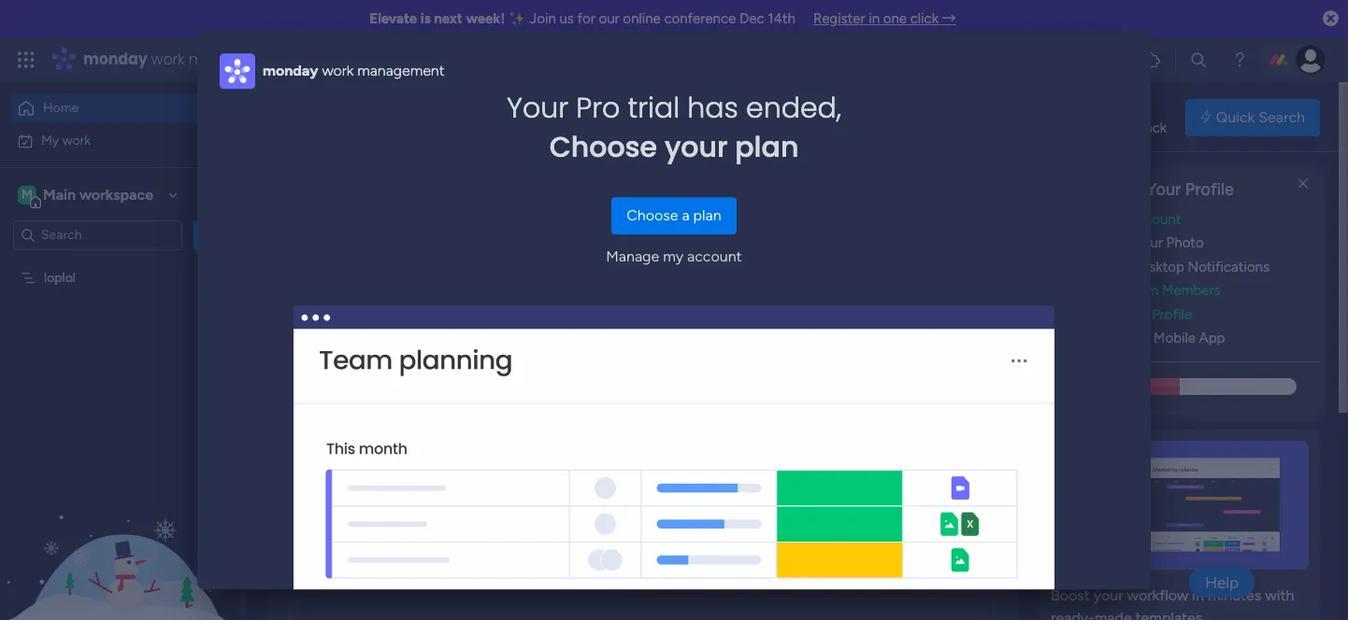 Task type: locate. For each thing, give the bounding box(es) containing it.
recent
[[404, 107, 448, 125]]

1 vertical spatial in
[[1193, 587, 1204, 605]]

complete up setup
[[1068, 180, 1143, 200]]

your up the made
[[1094, 587, 1124, 605]]

my work button
[[11, 126, 201, 156]]

tara!
[[357, 88, 385, 104]]

plan inside your pro trial has ended, choose your plan
[[735, 127, 799, 168]]

has
[[688, 88, 739, 128]]

0 vertical spatial your
[[507, 88, 569, 128]]

invite
[[1087, 283, 1122, 300]]

invite team members link
[[1087, 281, 1320, 302]]

workspace selection element
[[18, 184, 156, 208]]

0 vertical spatial complete
[[1068, 180, 1143, 200]]

in left help
[[1193, 587, 1204, 605]]

close update feed (inbox) image
[[289, 483, 311, 505]]

choose left a
[[627, 207, 678, 225]]

1 horizontal spatial plan
[[735, 127, 799, 168]]

monday up good
[[263, 62, 318, 80]]

0 vertical spatial plan
[[735, 127, 799, 168]]

→
[[942, 10, 956, 27]]

pro
[[576, 88, 620, 128]]

and
[[546, 107, 571, 125]]

0 vertical spatial profile
[[1185, 180, 1234, 200]]

lottie animation element
[[614, 82, 1139, 153], [0, 432, 238, 621]]

management up tara!
[[358, 62, 445, 80]]

option
[[0, 261, 238, 265]]

install
[[1087, 330, 1123, 347]]

0 vertical spatial lottie animation element
[[614, 82, 1139, 153]]

setup account upload your photo enable desktop notifications invite team members complete profile install our mobile app
[[1087, 211, 1270, 347]]

1 vertical spatial choose
[[627, 207, 678, 225]]

profile up mobile
[[1152, 307, 1192, 323]]

our
[[1127, 330, 1150, 347]]

0 horizontal spatial monday
[[83, 49, 147, 70]]

0 horizontal spatial lottie animation element
[[0, 432, 238, 621]]

your down tara!
[[371, 107, 401, 125]]

0 horizontal spatial in
[[869, 10, 880, 27]]

work right my
[[62, 132, 91, 148]]

for
[[577, 10, 595, 27]]

see
[[327, 51, 349, 67]]

plan
[[735, 127, 799, 168], [693, 207, 722, 225]]

choose down and
[[550, 127, 658, 168]]

next
[[434, 10, 463, 27]]

1 horizontal spatial management
[[358, 62, 445, 80]]

work up home button
[[151, 49, 185, 70]]

2 horizontal spatial your
[[1094, 587, 1124, 605]]

dapulse x slim image
[[1292, 173, 1315, 195]]

feed
[[376, 483, 411, 504]]

my
[[663, 248, 684, 266]]

0 vertical spatial choose
[[550, 127, 658, 168]]

1 horizontal spatial lottie animation element
[[614, 82, 1139, 153]]

main
[[43, 186, 76, 203]]

templates image image
[[1057, 441, 1304, 570]]

good
[[267, 88, 299, 104]]

management
[[189, 49, 291, 70], [358, 62, 445, 80]]

0 horizontal spatial work
[[62, 132, 91, 148]]

1 vertical spatial complete
[[1087, 307, 1149, 323]]

quick
[[1216, 108, 1255, 126]]

click
[[911, 10, 939, 27]]

2 horizontal spatial work
[[322, 62, 354, 80]]

0 horizontal spatial your
[[371, 107, 401, 125]]

quickly
[[267, 107, 317, 125]]

your
[[371, 107, 401, 125], [665, 127, 728, 168], [1094, 587, 1124, 605]]

templates
[[1136, 610, 1203, 621]]

0 vertical spatial your
[[371, 107, 401, 125]]

register in one click →
[[813, 10, 956, 27]]

dec
[[740, 10, 764, 27]]

monday up home button
[[83, 49, 147, 70]]

upload
[[1087, 235, 1131, 252]]

register
[[813, 10, 865, 27]]

Search in workspace field
[[39, 224, 156, 246]]

desktop
[[1132, 259, 1185, 276]]

your
[[507, 88, 569, 128], [1147, 180, 1181, 200], [1135, 235, 1163, 252]]

my work
[[41, 132, 91, 148]]

1 horizontal spatial in
[[1193, 587, 1204, 605]]

apps image
[[1144, 50, 1162, 69]]

1 horizontal spatial your
[[665, 127, 728, 168]]

your inside your pro trial has ended, choose your plan
[[507, 88, 569, 128]]

1 vertical spatial your
[[665, 127, 728, 168]]

elevate is next week! ✨ join us for our online conference dec 14th
[[370, 10, 796, 27]]

your left pro
[[507, 88, 569, 128]]

help
[[1206, 574, 1239, 592]]

minutes
[[1208, 587, 1262, 605]]

1 vertical spatial plan
[[693, 207, 722, 225]]

heading
[[507, 88, 842, 168]]

v2 bolt switch image
[[1201, 107, 1212, 128]]

monday
[[83, 49, 147, 70], [263, 62, 318, 80]]

elevate
[[370, 10, 417, 27]]

search
[[1259, 108, 1305, 126]]

profile
[[1185, 180, 1234, 200], [1152, 307, 1192, 323]]

your inside boost your workflow in minutes with ready-made templates
[[1094, 587, 1124, 605]]

14th
[[768, 10, 796, 27]]

1 vertical spatial profile
[[1152, 307, 1192, 323]]

help image
[[1231, 50, 1249, 69]]

your up a
[[665, 127, 728, 168]]

complete
[[1068, 180, 1143, 200], [1087, 307, 1149, 323]]

main workspace
[[43, 186, 153, 203]]

complete up install
[[1087, 307, 1149, 323]]

a
[[682, 207, 690, 225]]

0 horizontal spatial plan
[[693, 207, 722, 225]]

component image
[[312, 408, 329, 425]]

good morning, tara! quickly access your recent boards, inbox and workspaces
[[267, 88, 571, 145]]

your inside good morning, tara! quickly access your recent boards, inbox and workspaces
[[371, 107, 401, 125]]

in
[[869, 10, 880, 27], [1193, 587, 1204, 605]]

choose inside button
[[627, 207, 678, 225]]

register in one click → link
[[813, 10, 956, 27]]

your down account
[[1135, 235, 1163, 252]]

profile up setup account link
[[1185, 180, 1234, 200]]

management up good
[[189, 49, 291, 70]]

complete your profile
[[1068, 180, 1234, 200]]

choose
[[550, 127, 658, 168], [627, 207, 678, 225]]

boards,
[[452, 107, 502, 125]]

one
[[883, 10, 907, 27]]

2 vertical spatial your
[[1135, 235, 1163, 252]]

inbox
[[505, 107, 543, 125]]

in left one
[[869, 10, 880, 27]]

work up morning,
[[322, 62, 354, 80]]

2 vertical spatial your
[[1094, 587, 1124, 605]]

workflow
[[1127, 587, 1189, 605]]

your up account
[[1147, 180, 1181, 200]]

work
[[151, 49, 185, 70], [322, 62, 354, 80], [62, 132, 91, 148]]



Task type: vqa. For each thing, say whether or not it's contained in the screenshot.
(11) at the top of page
no



Task type: describe. For each thing, give the bounding box(es) containing it.
account
[[687, 248, 742, 266]]

search everything image
[[1189, 50, 1208, 69]]

notifications
[[1188, 259, 1270, 276]]

your inside setup account upload your photo enable desktop notifications invite team members complete profile install our mobile app
[[1135, 235, 1163, 252]]

ended,
[[746, 88, 842, 128]]

conference
[[664, 10, 736, 27]]

plan inside button
[[693, 207, 722, 225]]

mobile
[[1154, 330, 1196, 347]]

mann
[[409, 546, 444, 563]]

profile inside setup account upload your photo enable desktop notifications invite team members complete profile install our mobile app
[[1152, 307, 1192, 323]]

lottie animation image
[[0, 432, 238, 621]]

give feedback
[[1109, 98, 1167, 136]]

loplol list box
[[0, 258, 238, 546]]

your pro trial has ended, choose your plan
[[507, 88, 842, 168]]

choose a plan button
[[612, 198, 737, 235]]

complete inside setup account upload your photo enable desktop notifications invite team members complete profile install our mobile app
[[1087, 307, 1149, 323]]

manage my account button
[[591, 239, 757, 276]]

our
[[599, 10, 620, 27]]

quick search
[[1216, 108, 1305, 126]]

roy mann
[[382, 546, 444, 563]]

ready-
[[1051, 610, 1095, 621]]

workspaces
[[267, 128, 347, 145]]

setup account link
[[1087, 209, 1320, 230]]

m
[[22, 187, 33, 202]]

choose inside your pro trial has ended, choose your plan
[[550, 127, 658, 168]]

trial
[[628, 88, 680, 128]]

21d
[[929, 557, 951, 574]]

0 horizontal spatial management
[[189, 49, 291, 70]]

1 vertical spatial lottie animation element
[[0, 432, 238, 621]]

select product image
[[17, 50, 36, 69]]

online
[[623, 10, 661, 27]]

team
[[1125, 283, 1159, 300]]

1
[[486, 485, 491, 501]]

work inside button
[[62, 132, 91, 148]]

see plans
[[327, 51, 384, 67]]

manage my account
[[606, 248, 742, 266]]

quick search button
[[1186, 99, 1320, 136]]

week!
[[466, 10, 505, 27]]

with
[[1265, 587, 1295, 605]]

made
[[1095, 610, 1132, 621]]

public board image
[[312, 379, 333, 399]]

morning,
[[303, 88, 354, 104]]

workspace image
[[18, 185, 36, 205]]

1 horizontal spatial monday
[[263, 62, 318, 80]]

loplol
[[44, 270, 76, 286]]

us
[[560, 10, 574, 27]]

account
[[1128, 211, 1181, 228]]

boost
[[1051, 587, 1090, 605]]

complete profile link
[[1087, 305, 1320, 326]]

see plans button
[[302, 46, 392, 74]]

install our mobile app link
[[1087, 329, 1320, 350]]

home
[[43, 100, 79, 116]]

home button
[[11, 94, 201, 123]]

choose a plan
[[627, 207, 722, 225]]

join
[[530, 10, 556, 27]]

upload your photo link
[[1087, 233, 1320, 254]]

manage
[[606, 248, 659, 266]]

✨
[[509, 10, 526, 27]]

photo
[[1167, 235, 1204, 252]]

boost your workflow in minutes with ready-made templates
[[1051, 587, 1295, 621]]

1 vertical spatial your
[[1147, 180, 1181, 200]]

in inside boost your workflow in minutes with ready-made templates
[[1193, 587, 1204, 605]]

give
[[1109, 98, 1137, 115]]

roy
[[382, 546, 406, 563]]

is
[[421, 10, 431, 27]]

enable
[[1087, 259, 1129, 276]]

update feed (inbox)
[[315, 483, 471, 504]]

feedback
[[1109, 119, 1167, 136]]

your inside your pro trial has ended, choose your plan
[[665, 127, 728, 168]]

workspace
[[79, 186, 153, 203]]

members
[[1162, 283, 1221, 300]]

app
[[1199, 330, 1225, 347]]

1 horizontal spatial work
[[151, 49, 185, 70]]

roy mann image
[[333, 547, 370, 584]]

help button
[[1190, 568, 1255, 598]]

my
[[41, 132, 59, 148]]

plans
[[353, 51, 384, 67]]

work management heading
[[322, 60, 445, 82]]

0 vertical spatial in
[[869, 10, 880, 27]]

heading containing your pro trial has ended,
[[507, 88, 842, 168]]

(inbox)
[[415, 483, 471, 504]]

enable desktop notifications link
[[1087, 257, 1320, 278]]

tara schultz image
[[1296, 45, 1326, 75]]

setup
[[1087, 211, 1124, 228]]



